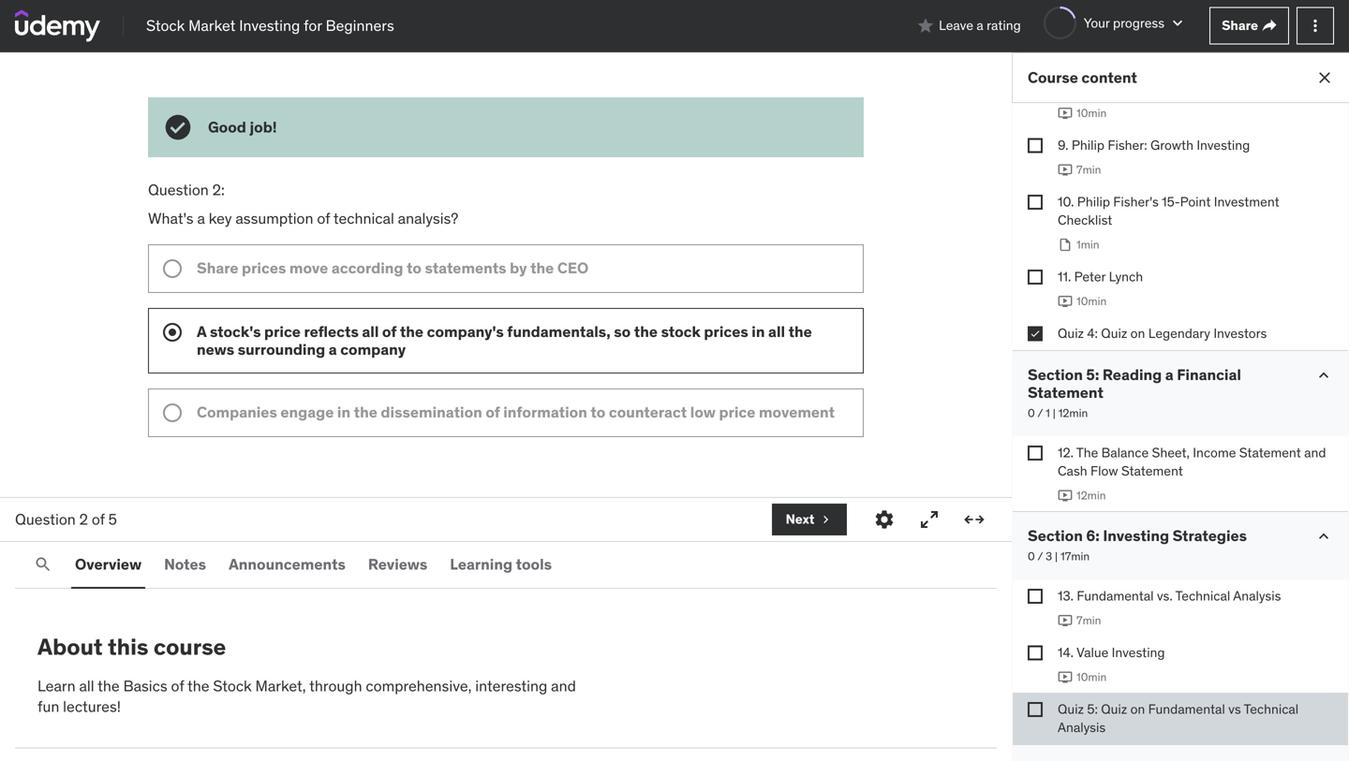 Task type: locate. For each thing, give the bounding box(es) containing it.
to
[[407, 258, 422, 278], [591, 403, 606, 422]]

xsmall image inside share button
[[1262, 18, 1277, 33]]

1 0 from the top
[[1028, 406, 1035, 421]]

share left "actions" icon
[[1222, 17, 1258, 34]]

settings image
[[873, 509, 896, 531]]

2 on from the top
[[1130, 701, 1145, 718]]

stock left market,
[[213, 677, 252, 696]]

close course content sidebar image
[[1315, 68, 1334, 87]]

on
[[1131, 325, 1145, 342], [1130, 701, 1145, 718]]

1 vertical spatial price
[[719, 403, 756, 422]]

in right 'stock' in the top of the page
[[752, 322, 765, 341]]

0 vertical spatial in
[[752, 322, 765, 341]]

2 7min from the top
[[1076, 614, 1101, 628]]

1 horizontal spatial all
[[362, 322, 379, 341]]

statement up 1
[[1028, 383, 1104, 402]]

3 10min from the top
[[1076, 670, 1107, 685]]

reviews
[[368, 555, 427, 574]]

statement down sheet,
[[1121, 463, 1183, 480]]

question inside question 2: what's a key assumption of technical analysis?
[[148, 180, 209, 200]]

section up 1
[[1028, 365, 1083, 384]]

stock
[[661, 322, 701, 341]]

a
[[197, 322, 206, 341]]

price right the stock's
[[264, 322, 301, 341]]

fundamental left vs.
[[1077, 588, 1154, 605]]

0 horizontal spatial statement
[[1028, 383, 1104, 402]]

a right reading
[[1165, 365, 1174, 384]]

prices left move
[[242, 258, 286, 278]]

1 horizontal spatial statement
[[1121, 463, 1183, 480]]

engage
[[280, 403, 334, 422]]

0 vertical spatial technical
[[1175, 588, 1230, 605]]

5: inside quiz 5: quiz on fundamental vs technical analysis
[[1087, 701, 1098, 718]]

the right engage
[[354, 403, 377, 422]]

1 vertical spatial |
[[1055, 550, 1058, 564]]

2 vertical spatial statement
[[1121, 463, 1183, 480]]

statement for income
[[1239, 445, 1301, 461]]

0 vertical spatial statement
[[1028, 383, 1104, 402]]

share inside what's a key assumption of technical analysis? group
[[197, 258, 238, 278]]

on down 14. value investing
[[1130, 701, 1145, 718]]

2 0 from the top
[[1028, 550, 1035, 564]]

stock left market on the top left
[[146, 16, 185, 35]]

xsmall image left "actions" icon
[[1262, 18, 1277, 33]]

0 vertical spatial 5:
[[1086, 365, 1099, 384]]

analysis?
[[398, 209, 458, 228]]

1 7min from the top
[[1076, 163, 1101, 177]]

analysis inside quiz 5: quiz on fundamental vs technical analysis
[[1058, 719, 1106, 736]]

share down key
[[197, 258, 238, 278]]

1 horizontal spatial price
[[719, 403, 756, 422]]

1 vertical spatial technical
[[1244, 701, 1299, 718]]

tools
[[516, 555, 552, 574]]

investors
[[1214, 325, 1267, 342]]

fullscreen image
[[918, 509, 941, 531]]

5: inside section 5: reading a financial statement 0 / 1 | 12min
[[1086, 365, 1099, 384]]

0 horizontal spatial price
[[264, 322, 301, 341]]

price inside the 'a stock's price reflects all of the company's fundamentals, so the stock prices in all the news surrounding a company'
[[264, 322, 301, 341]]

2 / from the top
[[1037, 550, 1043, 564]]

question up what's
[[148, 180, 209, 200]]

companies
[[197, 403, 277, 422]]

0 left 1
[[1028, 406, 1035, 421]]

1 horizontal spatial technical
[[1244, 701, 1299, 718]]

| right 3
[[1055, 550, 1058, 564]]

2 vertical spatial 10min
[[1076, 670, 1107, 685]]

12min right 'play the balance sheet, income statement and cash flow statement' image
[[1076, 489, 1106, 503]]

1 horizontal spatial to
[[591, 403, 606, 422]]

13. fundamental vs. technical analysis
[[1058, 588, 1281, 605]]

prices right 'stock' in the top of the page
[[704, 322, 748, 341]]

leave
[[939, 17, 973, 34]]

fundamental left vs
[[1148, 701, 1225, 718]]

a left key
[[197, 209, 205, 228]]

0 vertical spatial fundamental
[[1077, 588, 1154, 605]]

0 horizontal spatial and
[[551, 677, 576, 696]]

analysis down strategies
[[1233, 588, 1281, 605]]

quiz down 14. value investing
[[1101, 701, 1127, 718]]

0 horizontal spatial share
[[197, 258, 238, 278]]

0 vertical spatial 12min
[[1058, 406, 1088, 421]]

2 vertical spatial small image
[[1314, 527, 1333, 546]]

technical right vs.
[[1175, 588, 1230, 605]]

13.
[[1058, 588, 1074, 605]]

1 vertical spatial philip
[[1077, 193, 1110, 210]]

0 vertical spatial and
[[1304, 445, 1326, 461]]

legendary
[[1148, 325, 1210, 342]]

strategies
[[1173, 527, 1247, 546]]

of right reflects
[[382, 322, 397, 341]]

prices
[[242, 258, 286, 278], [704, 322, 748, 341]]

10. philip fisher's 15-point investment checklist
[[1058, 193, 1279, 229]]

investing left for
[[239, 16, 300, 35]]

0 horizontal spatial to
[[407, 258, 422, 278]]

learn all the basics of the stock market, through comprehensive, interesting and fun lectures!
[[37, 677, 576, 717]]

small image
[[1168, 14, 1187, 32], [1314, 366, 1333, 385], [1314, 527, 1333, 546]]

philip up checklist
[[1077, 193, 1110, 210]]

technical inside quiz 5: quiz on fundamental vs technical analysis
[[1244, 701, 1299, 718]]

10min down value
[[1076, 670, 1107, 685]]

1 vertical spatial on
[[1130, 701, 1145, 718]]

1 vertical spatial fundamental
[[1148, 701, 1225, 718]]

0 vertical spatial small image
[[1168, 14, 1187, 32]]

quiz left 4:
[[1058, 325, 1084, 342]]

a inside question 2: what's a key assumption of technical analysis?
[[197, 209, 205, 228]]

1 vertical spatial statement
[[1239, 445, 1301, 461]]

1 vertical spatial stock
[[213, 677, 252, 696]]

stock inside learn all the basics of the stock market, through comprehensive, interesting and fun lectures!
[[213, 677, 252, 696]]

0 vertical spatial 10min
[[1076, 106, 1107, 121]]

0 inside section 5: reading a financial statement 0 / 1 | 12min
[[1028, 406, 1035, 421]]

companies engage in the dissemination of information to counteract low price movement
[[197, 403, 838, 422]]

xsmall image
[[1262, 18, 1277, 33], [1028, 326, 1043, 341], [1028, 446, 1043, 461]]

1 vertical spatial 0
[[1028, 550, 1035, 564]]

on inside quiz 5: quiz on fundamental vs technical analysis
[[1130, 701, 1145, 718]]

1 vertical spatial question
[[15, 510, 76, 529]]

investing right value
[[1112, 644, 1165, 661]]

rating
[[987, 17, 1021, 34]]

all right reflects
[[362, 322, 379, 341]]

0 vertical spatial to
[[407, 258, 422, 278]]

0 left 3
[[1028, 550, 1035, 564]]

investing right growth
[[1197, 137, 1250, 154]]

0 vertical spatial philip
[[1072, 137, 1105, 154]]

1 horizontal spatial prices
[[704, 322, 748, 341]]

reviews button
[[364, 542, 431, 587]]

10min down peter
[[1076, 294, 1107, 309]]

2
[[79, 510, 88, 529]]

1 horizontal spatial share
[[1222, 17, 1258, 34]]

| right 1
[[1053, 406, 1056, 421]]

notes
[[164, 555, 206, 574]]

a left rating
[[977, 17, 984, 34]]

play peter lynch image
[[1058, 294, 1073, 309]]

7min
[[1076, 163, 1101, 177], [1076, 614, 1101, 628]]

xsmall image for 14.
[[1028, 646, 1043, 661]]

statement inside section 5: reading a financial statement 0 / 1 | 12min
[[1028, 383, 1104, 402]]

1 horizontal spatial analysis
[[1233, 588, 1281, 605]]

small image inside your progress dropdown button
[[1168, 14, 1187, 32]]

philip inside 10. philip fisher's 15-point investment checklist
[[1077, 193, 1110, 210]]

stock
[[146, 16, 185, 35], [213, 677, 252, 696]]

price
[[264, 322, 301, 341], [719, 403, 756, 422]]

1 / from the top
[[1037, 406, 1043, 421]]

0
[[1028, 406, 1035, 421], [1028, 550, 1035, 564]]

learning tools button
[[446, 542, 556, 587]]

balance
[[1101, 445, 1149, 461]]

the down course
[[187, 677, 209, 696]]

2 section from the top
[[1028, 527, 1083, 546]]

1 vertical spatial prices
[[704, 322, 748, 341]]

counteract
[[609, 403, 687, 422]]

0 horizontal spatial in
[[337, 403, 350, 422]]

value
[[1077, 644, 1109, 661]]

on left legendary
[[1131, 325, 1145, 342]]

1 vertical spatial and
[[551, 677, 576, 696]]

what's a key assumption of technical analysis? group
[[148, 244, 864, 438]]

1min
[[1076, 238, 1099, 252]]

the
[[530, 258, 554, 278], [400, 322, 424, 341], [634, 322, 658, 341], [788, 322, 812, 341], [354, 403, 377, 422], [98, 677, 120, 696], [187, 677, 209, 696]]

sidebar element
[[1012, 4, 1349, 762]]

fundamental
[[1077, 588, 1154, 605], [1148, 701, 1225, 718]]

1 vertical spatial 5:
[[1087, 701, 1098, 718]]

/ inside section 5: reading a financial statement 0 / 1 | 12min
[[1037, 406, 1043, 421]]

1 section from the top
[[1028, 365, 1083, 384]]

fisher's
[[1113, 193, 1159, 210]]

0 vertical spatial 0
[[1028, 406, 1035, 421]]

0 inside section 6: investing strategies 0 / 3 | 17min
[[1028, 550, 1035, 564]]

12min right 1
[[1058, 406, 1088, 421]]

xsmall image left '12.'
[[1028, 446, 1043, 461]]

news
[[197, 340, 234, 359]]

lectures!
[[63, 698, 121, 717]]

12min inside section 5: reading a financial statement 0 / 1 | 12min
[[1058, 406, 1088, 421]]

a left company
[[329, 340, 337, 359]]

0 vertical spatial /
[[1037, 406, 1043, 421]]

section
[[1028, 365, 1083, 384], [1028, 527, 1083, 546]]

0 horizontal spatial stock
[[146, 16, 185, 35]]

search image
[[34, 556, 52, 574]]

/ left 3
[[1037, 550, 1043, 564]]

1 vertical spatial analysis
[[1058, 719, 1106, 736]]

section up 3
[[1028, 527, 1083, 546]]

10min for value
[[1076, 670, 1107, 685]]

of right basics
[[171, 677, 184, 696]]

a
[[977, 17, 984, 34], [197, 209, 205, 228], [329, 340, 337, 359], [1165, 365, 1174, 384]]

question
[[148, 180, 209, 200], [15, 510, 76, 529]]

price right low
[[719, 403, 756, 422]]

0 vertical spatial xsmall image
[[1262, 18, 1277, 33]]

investing right 6:
[[1103, 527, 1169, 546]]

question for question 2: what's a key assumption of technical analysis?
[[148, 180, 209, 200]]

in right engage
[[337, 403, 350, 422]]

5: down value
[[1087, 701, 1098, 718]]

statement for financial
[[1028, 383, 1104, 402]]

| inside section 6: investing strategies 0 / 3 | 17min
[[1055, 550, 1058, 564]]

in
[[752, 322, 765, 341], [337, 403, 350, 422]]

the right 'by'
[[530, 258, 554, 278]]

investing inside section 6: investing strategies 0 / 3 | 17min
[[1103, 527, 1169, 546]]

5: left reading
[[1086, 365, 1099, 384]]

of inside learn all the basics of the stock market, through comprehensive, interesting and fun lectures!
[[171, 677, 184, 696]]

0 horizontal spatial question
[[15, 510, 76, 529]]

the
[[1076, 445, 1098, 461]]

quiz 5: quiz on fundamental vs technical analysis
[[1058, 701, 1299, 736]]

content
[[1082, 68, 1137, 87]]

xsmall image left 4:
[[1028, 326, 1043, 341]]

2 horizontal spatial all
[[768, 322, 785, 341]]

philip
[[1072, 137, 1105, 154], [1077, 193, 1110, 210]]

investing
[[239, 16, 300, 35], [1197, 137, 1250, 154], [1103, 527, 1169, 546], [1112, 644, 1165, 661]]

philip for 10.
[[1077, 193, 1110, 210]]

7min right play philip fisher: growth investing image
[[1076, 163, 1101, 177]]

0 horizontal spatial analysis
[[1058, 719, 1106, 736]]

2 horizontal spatial statement
[[1239, 445, 1301, 461]]

notes button
[[160, 542, 210, 587]]

section inside section 6: investing strategies 0 / 3 | 17min
[[1028, 527, 1083, 546]]

0 horizontal spatial prices
[[242, 258, 286, 278]]

1 vertical spatial section
[[1028, 527, 1083, 546]]

question left 2 at bottom
[[15, 510, 76, 529]]

on for legendary
[[1131, 325, 1145, 342]]

1 vertical spatial /
[[1037, 550, 1043, 564]]

share for share prices move according to statements by the ceo
[[197, 258, 238, 278]]

0 vertical spatial share
[[1222, 17, 1258, 34]]

all up lectures!
[[79, 677, 94, 696]]

learning tools
[[450, 555, 552, 574]]

0 vertical spatial 7min
[[1076, 163, 1101, 177]]

and inside learn all the basics of the stock market, through comprehensive, interesting and fun lectures!
[[551, 677, 576, 696]]

all inside learn all the basics of the stock market, through comprehensive, interesting and fun lectures!
[[79, 677, 94, 696]]

0 horizontal spatial all
[[79, 677, 94, 696]]

share
[[1222, 17, 1258, 34], [197, 258, 238, 278]]

0 vertical spatial on
[[1131, 325, 1145, 342]]

1 vertical spatial 10min
[[1076, 294, 1107, 309]]

/ left 1
[[1037, 406, 1043, 421]]

2 10min from the top
[[1076, 294, 1107, 309]]

movement
[[759, 403, 835, 422]]

1 vertical spatial small image
[[1314, 366, 1333, 385]]

0 vertical spatial section
[[1028, 365, 1083, 384]]

good job!
[[208, 117, 277, 137]]

7min for philip
[[1076, 163, 1101, 177]]

section inside section 5: reading a financial statement 0 / 1 | 12min
[[1028, 365, 1083, 384]]

/ inside section 6: investing strategies 0 / 3 | 17min
[[1037, 550, 1043, 564]]

analysis down play value investing image
[[1058, 719, 1106, 736]]

course
[[153, 633, 226, 661]]

for
[[304, 16, 322, 35]]

0 vertical spatial price
[[264, 322, 301, 341]]

to left counteract
[[591, 403, 606, 422]]

1 on from the top
[[1131, 325, 1145, 342]]

statement right income
[[1239, 445, 1301, 461]]

1 horizontal spatial question
[[148, 180, 209, 200]]

0 vertical spatial |
[[1053, 406, 1056, 421]]

to right according
[[407, 258, 422, 278]]

reading
[[1103, 365, 1162, 384]]

1 horizontal spatial stock
[[213, 677, 252, 696]]

15-
[[1162, 193, 1180, 210]]

10min for peter
[[1076, 294, 1107, 309]]

philip right 9.
[[1072, 137, 1105, 154]]

leave a rating button
[[916, 3, 1021, 48]]

1 vertical spatial xsmall image
[[1028, 326, 1043, 341]]

in inside the 'a stock's price reflects all of the company's fundamentals, so the stock prices in all the news surrounding a company'
[[752, 322, 765, 341]]

share for share
[[1222, 17, 1258, 34]]

7min right play fundamental vs. technical analysis icon
[[1076, 614, 1101, 628]]

0 vertical spatial question
[[148, 180, 209, 200]]

question for question 2 of 5
[[15, 510, 76, 529]]

the left the company's
[[400, 322, 424, 341]]

of inside question 2: what's a key assumption of technical analysis?
[[317, 209, 330, 228]]

analysis
[[1233, 588, 1281, 605], [1058, 719, 1106, 736]]

xsmall image
[[1028, 138, 1043, 153], [1028, 195, 1043, 210], [1028, 270, 1043, 285], [818, 512, 833, 527], [1028, 589, 1043, 604], [1028, 646, 1043, 661], [1028, 702, 1043, 717]]

of left technical
[[317, 209, 330, 228]]

interesting
[[475, 677, 547, 696]]

share inside share button
[[1222, 17, 1258, 34]]

next button
[[772, 504, 847, 536]]

1 horizontal spatial in
[[752, 322, 765, 341]]

1 horizontal spatial and
[[1304, 445, 1326, 461]]

statements
[[425, 258, 506, 278]]

1 vertical spatial share
[[197, 258, 238, 278]]

2:
[[212, 180, 225, 200]]

all up movement
[[768, 322, 785, 341]]

|
[[1053, 406, 1056, 421], [1055, 550, 1058, 564]]

10min right play warren buffett: value investing 'image'
[[1076, 106, 1107, 121]]

1 vertical spatial 7min
[[1076, 614, 1101, 628]]

technical right vs
[[1244, 701, 1299, 718]]

1 vertical spatial in
[[337, 403, 350, 422]]

start philip fisher's 15-point investment checklist image
[[1058, 237, 1073, 252]]



Task type: describe. For each thing, give the bounding box(es) containing it.
5: for quiz
[[1087, 701, 1098, 718]]

comprehensive,
[[366, 677, 472, 696]]

4:
[[1087, 325, 1098, 342]]

ceo
[[557, 258, 589, 278]]

investing for 14. value investing
[[1112, 644, 1165, 661]]

0 vertical spatial prices
[[242, 258, 286, 278]]

flow
[[1091, 463, 1118, 480]]

investment
[[1214, 193, 1279, 210]]

0 vertical spatial analysis
[[1233, 588, 1281, 605]]

xsmall image inside next button
[[818, 512, 833, 527]]

1 vertical spatial to
[[591, 403, 606, 422]]

next
[[786, 511, 815, 528]]

company's
[[427, 322, 504, 341]]

progress
[[1113, 14, 1165, 31]]

play warren buffett: value investing image
[[1058, 106, 1073, 121]]

section 6: investing strategies 0 / 3 | 17min
[[1028, 527, 1247, 564]]

section 5: reading a financial statement 0 / 1 | 12min
[[1028, 365, 1241, 421]]

about this course
[[37, 633, 226, 661]]

section for statement
[[1028, 365, 1083, 384]]

of inside the 'a stock's price reflects all of the company's fundamentals, so the stock prices in all the news surrounding a company'
[[382, 322, 397, 341]]

this
[[108, 633, 148, 661]]

dissemination
[[381, 403, 482, 422]]

peter
[[1074, 268, 1106, 285]]

share button
[[1210, 7, 1289, 45]]

philip for 9.
[[1072, 137, 1105, 154]]

2 vertical spatial xsmall image
[[1028, 446, 1043, 461]]

your progress button
[[1043, 7, 1187, 39]]

a inside section 5: reading a financial statement 0 / 1 | 12min
[[1165, 365, 1174, 384]]

expanded view image
[[963, 509, 986, 531]]

fisher:
[[1108, 137, 1147, 154]]

| inside section 5: reading a financial statement 0 / 1 | 12min
[[1053, 406, 1056, 421]]

overview
[[75, 555, 142, 574]]

basics
[[123, 677, 167, 696]]

good
[[208, 117, 246, 137]]

fundamentals,
[[507, 322, 611, 341]]

growth
[[1150, 137, 1194, 154]]

so
[[614, 322, 631, 341]]

9.
[[1058, 137, 1069, 154]]

11.
[[1058, 268, 1071, 285]]

about
[[37, 633, 103, 661]]

assumption
[[235, 209, 313, 228]]

your
[[1084, 14, 1110, 31]]

5: for section
[[1086, 365, 1099, 384]]

6:
[[1086, 527, 1100, 546]]

of left "information" at the left bottom of the page
[[486, 403, 500, 422]]

the up lectures!
[[98, 677, 120, 696]]

stock market investing for beginners
[[146, 16, 394, 35]]

checklist
[[1058, 212, 1112, 229]]

section 5: reading a financial statement button
[[1028, 365, 1299, 402]]

fundamental inside quiz 5: quiz on fundamental vs technical analysis
[[1148, 701, 1225, 718]]

xsmall image for 13.
[[1028, 589, 1043, 604]]

small image for a
[[1314, 366, 1333, 385]]

market
[[188, 16, 236, 35]]

section 6: investing strategies button
[[1028, 527, 1247, 546]]

income
[[1193, 445, 1236, 461]]

market,
[[255, 677, 306, 696]]

9. philip fisher: growth investing
[[1058, 137, 1250, 154]]

a stock's price reflects all of the company's fundamentals, so the stock prices in all the news surrounding a company
[[197, 322, 812, 359]]

play the balance sheet, income statement and cash flow statement image
[[1058, 489, 1073, 504]]

course
[[1028, 68, 1078, 87]]

vs
[[1228, 701, 1241, 718]]

xsmall image for 10.
[[1028, 195, 1043, 210]]

a inside 'button'
[[977, 17, 984, 34]]

the up movement
[[788, 322, 812, 341]]

vs.
[[1157, 588, 1173, 605]]

the right so
[[634, 322, 658, 341]]

0 vertical spatial stock
[[146, 16, 185, 35]]

1 vertical spatial 12min
[[1076, 489, 1106, 503]]

xsmall image for 9.
[[1028, 138, 1043, 153]]

by
[[510, 258, 527, 278]]

reflects
[[304, 322, 359, 341]]

key
[[209, 209, 232, 228]]

information
[[503, 403, 587, 422]]

your progress
[[1084, 14, 1165, 31]]

play value investing image
[[1058, 670, 1073, 685]]

overview button
[[71, 542, 145, 587]]

actions image
[[1306, 16, 1325, 35]]

and inside 12. the balance sheet, income statement and cash flow statement
[[1304, 445, 1326, 461]]

3
[[1046, 550, 1052, 564]]

small image
[[916, 16, 935, 35]]

cash
[[1058, 463, 1087, 480]]

through
[[309, 677, 362, 696]]

quiz 4: quiz on legendary investors
[[1058, 325, 1267, 342]]

10.
[[1058, 193, 1074, 210]]

play philip fisher: growth investing image
[[1058, 163, 1073, 178]]

section for /
[[1028, 527, 1083, 546]]

a inside the 'a stock's price reflects all of the company's fundamentals, so the stock prices in all the news surrounding a company'
[[329, 340, 337, 359]]

point
[[1180, 193, 1211, 210]]

7min for fundamental
[[1076, 614, 1101, 628]]

12. the balance sheet, income statement and cash flow statement
[[1058, 445, 1326, 480]]

0 horizontal spatial technical
[[1175, 588, 1230, 605]]

on for fundamental
[[1130, 701, 1145, 718]]

lynch
[[1109, 268, 1143, 285]]

1
[[1046, 406, 1050, 421]]

stock market investing for beginners link
[[146, 15, 394, 36]]

quiz right 4:
[[1101, 325, 1127, 342]]

sheet,
[[1152, 445, 1190, 461]]

of left 5
[[92, 510, 105, 529]]

play fundamental vs. technical analysis image
[[1058, 614, 1073, 629]]

share prices move according to statements by the ceo
[[197, 258, 592, 278]]

job!
[[250, 117, 277, 137]]

quiz down play value investing image
[[1058, 701, 1084, 718]]

stock's
[[210, 322, 261, 341]]

learning
[[450, 555, 513, 574]]

udemy image
[[15, 10, 100, 42]]

prices inside the 'a stock's price reflects all of the company's fundamentals, so the stock prices in all the news surrounding a company'
[[704, 322, 748, 341]]

14.
[[1058, 644, 1074, 661]]

small image for strategies
[[1314, 527, 1333, 546]]

what's
[[148, 209, 194, 228]]

5
[[108, 510, 117, 529]]

xsmall image for 11.
[[1028, 270, 1043, 285]]

course content
[[1028, 68, 1137, 87]]

technical
[[333, 209, 394, 228]]

announcements button
[[225, 542, 349, 587]]

investing for section 6: investing strategies 0 / 3 | 17min
[[1103, 527, 1169, 546]]

12.
[[1058, 445, 1074, 461]]

1 10min from the top
[[1076, 106, 1107, 121]]

company
[[340, 340, 406, 359]]

investing for stock market investing for beginners
[[239, 16, 300, 35]]

leave a rating
[[939, 17, 1021, 34]]



Task type: vqa. For each thing, say whether or not it's contained in the screenshot.
Help
no



